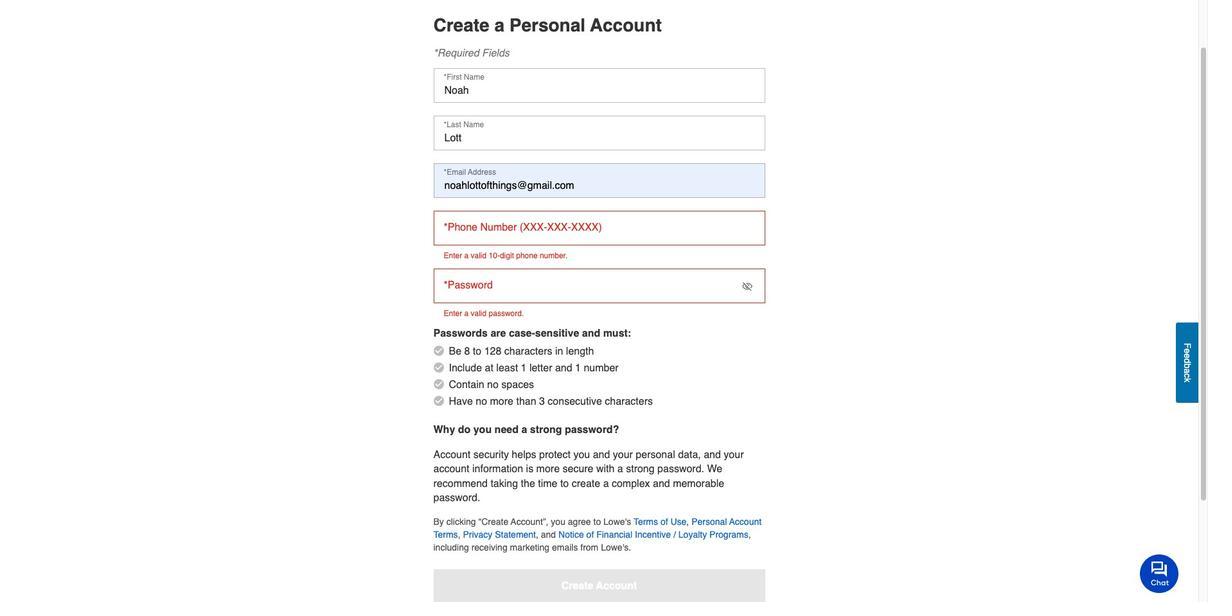 Task type: describe. For each thing, give the bounding box(es) containing it.
create account button
[[434, 570, 765, 602]]

account security helps protect you and your personal data, and your account information is more secure with a strong password. we recommend taking the time to create a complex and memorable password.
[[434, 449, 744, 504]]

passwords
[[434, 328, 488, 339]]

*Password password field
[[434, 269, 765, 303]]

incentive
[[635, 530, 671, 540]]

*last
[[444, 120, 462, 129]]

c
[[1183, 373, 1193, 378]]

be
[[449, 346, 462, 358]]

and down personal
[[653, 478, 670, 490]]

no for contain
[[487, 380, 499, 391]]

account inside personal account terms
[[730, 517, 762, 527]]

0 vertical spatial characters
[[505, 346, 553, 358]]

have
[[449, 396, 473, 408]]

, including receiving marketing emails from
[[434, 530, 751, 553]]

agree
[[568, 517, 591, 527]]

marketing
[[510, 543, 550, 553]]

protect
[[539, 449, 571, 461]]

least
[[497, 363, 518, 374]]

*last name
[[444, 120, 484, 129]]

0 vertical spatial lowe's
[[604, 517, 632, 527]]

account inside account security helps protect you and your personal data, and your account information is more secure with a strong password. we recommend taking the time to create a complex and memorable password.
[[434, 449, 471, 461]]

enter for enter a valid 10-digit phone number.
[[444, 251, 462, 260]]

personal account terms link
[[434, 517, 762, 540]]

and down in at the bottom
[[555, 363, 573, 374]]

enter for enter a valid password.
[[444, 309, 462, 318]]

and up the with
[[593, 449, 610, 461]]

by
[[434, 517, 444, 527]]

and up length
[[582, 328, 601, 339]]

*first name
[[444, 73, 485, 82]]

1 vertical spatial password.
[[658, 464, 705, 475]]

number
[[584, 363, 619, 374]]

use
[[671, 517, 687, 527]]

0 vertical spatial personal
[[510, 15, 586, 35]]

consecutive
[[548, 396, 602, 408]]

0 vertical spatial to
[[473, 346, 482, 358]]

sensitive
[[535, 328, 580, 339]]

than
[[517, 396, 537, 408]]

3
[[539, 396, 545, 408]]

2 your from the left
[[724, 449, 744, 461]]

to inside account security helps protect you and your personal data, and your account information is more secure with a strong password. we recommend taking the time to create a complex and memorable password.
[[561, 478, 569, 490]]

0 vertical spatial of
[[661, 517, 668, 527]]

*required
[[434, 48, 479, 59]]

1 your from the left
[[613, 449, 633, 461]]

xxx-
[[547, 222, 571, 233]]

contain
[[449, 380, 485, 391]]

a up fields
[[495, 15, 505, 35]]

need
[[495, 425, 519, 436]]

terms inside personal account terms
[[434, 530, 458, 540]]

a left "10-"
[[465, 251, 469, 260]]

notice of financial incentive / loyalty programs link
[[559, 530, 749, 540]]

include at least 1 letter and 1 number
[[449, 363, 619, 374]]

xxxx)
[[571, 222, 602, 233]]

1 horizontal spatial characters
[[605, 396, 653, 408]]

, up loyalty
[[687, 517, 689, 527]]

including
[[434, 543, 469, 553]]

*password
[[444, 280, 493, 291]]

clicking
[[447, 517, 476, 527]]

create
[[572, 478, 601, 490]]

receiving
[[472, 543, 508, 553]]

by clicking "create account", you agree to lowe's terms of use ,
[[434, 517, 689, 527]]

b
[[1183, 363, 1193, 368]]

the
[[521, 478, 535, 490]]

0 horizontal spatial more
[[490, 396, 514, 408]]

*Phone Number (XXX-XXX-XXXX) text field
[[434, 211, 765, 246]]

*phone
[[444, 222, 478, 233]]

include
[[449, 363, 482, 374]]

*first
[[444, 73, 462, 82]]

create account
[[562, 581, 637, 592]]

no for have
[[476, 396, 487, 408]]

are
[[491, 328, 506, 339]]

.
[[629, 543, 632, 553]]

address
[[468, 168, 496, 177]]

why do you need a strong password?
[[434, 425, 619, 436]]

*required fields
[[434, 48, 510, 59]]

strong inside account security helps protect you and your personal data, and your account information is more secure with a strong password. we recommend taking the time to create a complex and memorable password.
[[626, 464, 655, 475]]

f
[[1183, 343, 1193, 348]]

with
[[597, 464, 615, 475]]

enter a valid password.
[[444, 309, 524, 318]]

you for protect
[[574, 449, 590, 461]]

128
[[485, 346, 502, 358]]

do
[[458, 425, 471, 436]]

*Last Name text field
[[434, 116, 765, 150]]

fields
[[482, 48, 510, 59]]

personal
[[636, 449, 676, 461]]

2 e from the top
[[1183, 353, 1193, 358]]

why
[[434, 425, 455, 436]]

taking
[[491, 478, 518, 490]]

account inside button
[[596, 581, 637, 592]]

k
[[1183, 378, 1193, 383]]

account
[[434, 464, 470, 475]]

, privacy statement , and notice of financial incentive / loyalty programs
[[458, 530, 749, 540]]

passwords are case-sensitive and must:
[[434, 328, 632, 339]]

programs
[[710, 530, 749, 540]]

must:
[[604, 328, 632, 339]]

privacy statement link
[[463, 530, 536, 540]]

a right "need" on the bottom of the page
[[522, 425, 527, 436]]

be 8 to 128 characters in length
[[449, 346, 594, 358]]

time
[[538, 478, 558, 490]]

number.
[[540, 251, 568, 260]]

from
[[581, 543, 599, 553]]

, up marketing
[[536, 530, 539, 540]]

at
[[485, 363, 494, 374]]



Task type: locate. For each thing, give the bounding box(es) containing it.
helps
[[512, 449, 537, 461]]

valid left "10-"
[[471, 251, 487, 260]]

you right do
[[474, 425, 492, 436]]

f e e d b a c k
[[1183, 343, 1193, 383]]

0 horizontal spatial create
[[434, 15, 490, 35]]

0 vertical spatial valid
[[471, 251, 487, 260]]

1 valid from the top
[[471, 251, 487, 260]]

d
[[1183, 358, 1193, 363]]

terms up including
[[434, 530, 458, 540]]

create inside button
[[562, 581, 594, 592]]

8
[[465, 346, 470, 358]]

1 horizontal spatial personal
[[692, 517, 727, 527]]

password.
[[489, 309, 524, 318], [658, 464, 705, 475], [434, 492, 481, 504]]

chat invite button image
[[1141, 554, 1180, 593]]

valid for 10-
[[471, 251, 487, 260]]

1 vertical spatial of
[[587, 530, 594, 540]]

personal
[[510, 15, 586, 35], [692, 517, 727, 527]]

0 horizontal spatial of
[[587, 530, 594, 540]]

loyalty
[[679, 530, 707, 540]]

1 horizontal spatial create
[[562, 581, 594, 592]]

0 vertical spatial create
[[434, 15, 490, 35]]

password?
[[565, 425, 619, 436]]

0 horizontal spatial 1
[[521, 363, 527, 374]]

2 vertical spatial password.
[[434, 492, 481, 504]]

enter a valid 10-digit phone number.
[[444, 251, 568, 260]]

create
[[434, 15, 490, 35], [562, 581, 594, 592]]

password. down recommend
[[434, 492, 481, 504]]

1 right the least in the left bottom of the page
[[521, 363, 527, 374]]

statement
[[495, 530, 536, 540]]

no down at at the bottom
[[487, 380, 499, 391]]

1 horizontal spatial your
[[724, 449, 744, 461]]

a up "k"
[[1183, 368, 1193, 374]]

lowe's down financial
[[601, 543, 629, 553]]

characters down number
[[605, 396, 653, 408]]

0 vertical spatial you
[[474, 425, 492, 436]]

is
[[526, 464, 534, 475]]

1 vertical spatial strong
[[626, 464, 655, 475]]

0 vertical spatial more
[[490, 396, 514, 408]]

, down clicking
[[458, 530, 461, 540]]

letter
[[530, 363, 553, 374]]

2 horizontal spatial you
[[574, 449, 590, 461]]

1 vertical spatial create
[[562, 581, 594, 592]]

more inside account security helps protect you and your personal data, and your account information is more secure with a strong password. we recommend taking the time to create a complex and memorable password.
[[537, 464, 560, 475]]

terms
[[634, 517, 658, 527], [434, 530, 458, 540]]

1 vertical spatial lowe's
[[601, 543, 629, 553]]

password. up "are"
[[489, 309, 524, 318]]

to right time
[[561, 478, 569, 490]]

create for create account
[[562, 581, 594, 592]]

1 vertical spatial valid
[[471, 309, 487, 318]]

of up from
[[587, 530, 594, 540]]

complex
[[612, 478, 650, 490]]

no
[[487, 380, 499, 391], [476, 396, 487, 408]]

your right data,
[[724, 449, 744, 461]]

f e e d b a c k button
[[1177, 323, 1199, 403]]

1 1 from the left
[[521, 363, 527, 374]]

characters up include at least 1 letter and 1 number
[[505, 346, 553, 358]]

of left use
[[661, 517, 668, 527]]

strong
[[530, 425, 562, 436], [626, 464, 655, 475]]

2 valid from the top
[[471, 309, 487, 318]]

digit
[[500, 251, 514, 260]]

phone
[[516, 251, 538, 260]]

*Email Address text field
[[434, 163, 765, 198]]

terms up incentive
[[634, 517, 658, 527]]

1 vertical spatial personal
[[692, 517, 727, 527]]

*email address
[[444, 168, 496, 177]]

lowe's .
[[601, 543, 632, 553]]

enter up passwords
[[444, 309, 462, 318]]

1 vertical spatial to
[[561, 478, 569, 490]]

you inside account security helps protect you and your personal data, and your account information is more secure with a strong password. we recommend taking the time to create a complex and memorable password.
[[574, 449, 590, 461]]

2 enter from the top
[[444, 309, 462, 318]]

more up time
[[537, 464, 560, 475]]

, inside , including receiving marketing emails from
[[749, 530, 751, 540]]

(xxx-
[[520, 222, 547, 233]]

name
[[464, 73, 485, 82], [464, 120, 484, 129]]

and up we
[[704, 449, 721, 461]]

personal account terms
[[434, 517, 762, 540]]

you for account",
[[551, 517, 566, 527]]

to right 8 at the bottom left of the page
[[473, 346, 482, 358]]

name right the *first
[[464, 73, 485, 82]]

more
[[490, 396, 514, 408], [537, 464, 560, 475]]

memorable
[[673, 478, 725, 490]]

contain no spaces
[[449, 380, 534, 391]]

strong up complex
[[626, 464, 655, 475]]

0 horizontal spatial terms
[[434, 530, 458, 540]]

strong up protect
[[530, 425, 562, 436]]

0 horizontal spatial to
[[473, 346, 482, 358]]

of
[[661, 517, 668, 527], [587, 530, 594, 540]]

1 vertical spatial terms
[[434, 530, 458, 540]]

0 horizontal spatial personal
[[510, 15, 586, 35]]

1 vertical spatial more
[[537, 464, 560, 475]]

more down contain no spaces
[[490, 396, 514, 408]]

case-
[[509, 328, 535, 339]]

a down the with
[[604, 478, 609, 490]]

valid up passwords
[[471, 309, 487, 318]]

password. down data,
[[658, 464, 705, 475]]

personal inside personal account terms
[[692, 517, 727, 527]]

enter down the *phone
[[444, 251, 462, 260]]

name right *last
[[464, 120, 484, 129]]

valid for password.
[[471, 309, 487, 318]]

create a personal account
[[434, 15, 662, 35]]

*email
[[444, 168, 466, 177]]

0 horizontal spatial password.
[[434, 492, 481, 504]]

0 vertical spatial strong
[[530, 425, 562, 436]]

1 horizontal spatial password.
[[489, 309, 524, 318]]

personal up fields
[[510, 15, 586, 35]]

0 horizontal spatial strong
[[530, 425, 562, 436]]

your
[[613, 449, 633, 461], [724, 449, 744, 461]]

your up the with
[[613, 449, 633, 461]]

a up passwords
[[465, 309, 469, 318]]

we
[[708, 464, 723, 475]]

/
[[674, 530, 676, 540]]

spaces
[[502, 380, 534, 391]]

a
[[495, 15, 505, 35], [465, 251, 469, 260], [465, 309, 469, 318], [1183, 368, 1193, 374], [522, 425, 527, 436], [618, 464, 624, 475], [604, 478, 609, 490]]

2 1 from the left
[[576, 363, 581, 374]]

*phone number (xxx-xxx-xxxx)
[[444, 222, 602, 233]]

1 horizontal spatial more
[[537, 464, 560, 475]]

valid
[[471, 251, 487, 260], [471, 309, 487, 318]]

1 vertical spatial name
[[464, 120, 484, 129]]

data,
[[678, 449, 701, 461]]

e
[[1183, 348, 1193, 353], [1183, 353, 1193, 358]]

2 vertical spatial you
[[551, 517, 566, 527]]

name for *first name
[[464, 73, 485, 82]]

number
[[481, 222, 517, 233]]

create for create a personal account
[[434, 15, 490, 35]]

a inside button
[[1183, 368, 1193, 374]]

create down from
[[562, 581, 594, 592]]

1 horizontal spatial of
[[661, 517, 668, 527]]

1 vertical spatial no
[[476, 396, 487, 408]]

1 vertical spatial characters
[[605, 396, 653, 408]]

1 horizontal spatial to
[[561, 478, 569, 490]]

show password image
[[742, 282, 753, 292]]

1 horizontal spatial 1
[[576, 363, 581, 374]]

1 vertical spatial enter
[[444, 309, 462, 318]]

0 horizontal spatial your
[[613, 449, 633, 461]]

emails
[[552, 543, 578, 553]]

you up secure
[[574, 449, 590, 461]]

1 enter from the top
[[444, 251, 462, 260]]

1 down length
[[576, 363, 581, 374]]

0 horizontal spatial characters
[[505, 346, 553, 358]]

0 vertical spatial no
[[487, 380, 499, 391]]

and down by clicking "create account", you agree to lowe's terms of use ,
[[541, 530, 556, 540]]

length
[[566, 346, 594, 358]]

"create
[[479, 517, 509, 527]]

10-
[[489, 251, 500, 260]]

lowe's up financial
[[604, 517, 632, 527]]

0 vertical spatial password.
[[489, 309, 524, 318]]

e up d
[[1183, 348, 1193, 353]]

*First Name text field
[[434, 68, 765, 103]]

1 vertical spatial you
[[574, 449, 590, 461]]

1 e from the top
[[1183, 348, 1193, 353]]

1 horizontal spatial strong
[[626, 464, 655, 475]]

name for *last name
[[464, 120, 484, 129]]

privacy
[[463, 530, 493, 540]]

2 horizontal spatial to
[[594, 517, 601, 527]]

personal up loyalty
[[692, 517, 727, 527]]

to up , privacy statement , and notice of financial incentive / loyalty programs
[[594, 517, 601, 527]]

2 horizontal spatial password.
[[658, 464, 705, 475]]

lowe's
[[604, 517, 632, 527], [601, 543, 629, 553]]

security
[[474, 449, 509, 461]]

, right loyalty
[[749, 530, 751, 540]]

2 vertical spatial to
[[594, 517, 601, 527]]

1 horizontal spatial terms
[[634, 517, 658, 527]]

e up b
[[1183, 353, 1193, 358]]

,
[[687, 517, 689, 527], [458, 530, 461, 540], [536, 530, 539, 540], [749, 530, 751, 540]]

account",
[[511, 517, 549, 527]]

notice
[[559, 530, 584, 540]]

1 name from the top
[[464, 73, 485, 82]]

0 vertical spatial name
[[464, 73, 485, 82]]

0 vertical spatial enter
[[444, 251, 462, 260]]

in
[[555, 346, 564, 358]]

terms of use link
[[634, 517, 687, 527]]

0 vertical spatial terms
[[634, 517, 658, 527]]

a right the with
[[618, 464, 624, 475]]

2 name from the top
[[464, 120, 484, 129]]

you up notice
[[551, 517, 566, 527]]

information
[[473, 464, 523, 475]]

1 horizontal spatial you
[[551, 517, 566, 527]]

0 horizontal spatial you
[[474, 425, 492, 436]]

recommend
[[434, 478, 488, 490]]

secure
[[563, 464, 594, 475]]

create up *required
[[434, 15, 490, 35]]

no down contain no spaces
[[476, 396, 487, 408]]



Task type: vqa. For each thing, say whether or not it's contained in the screenshot.
SUCH
no



